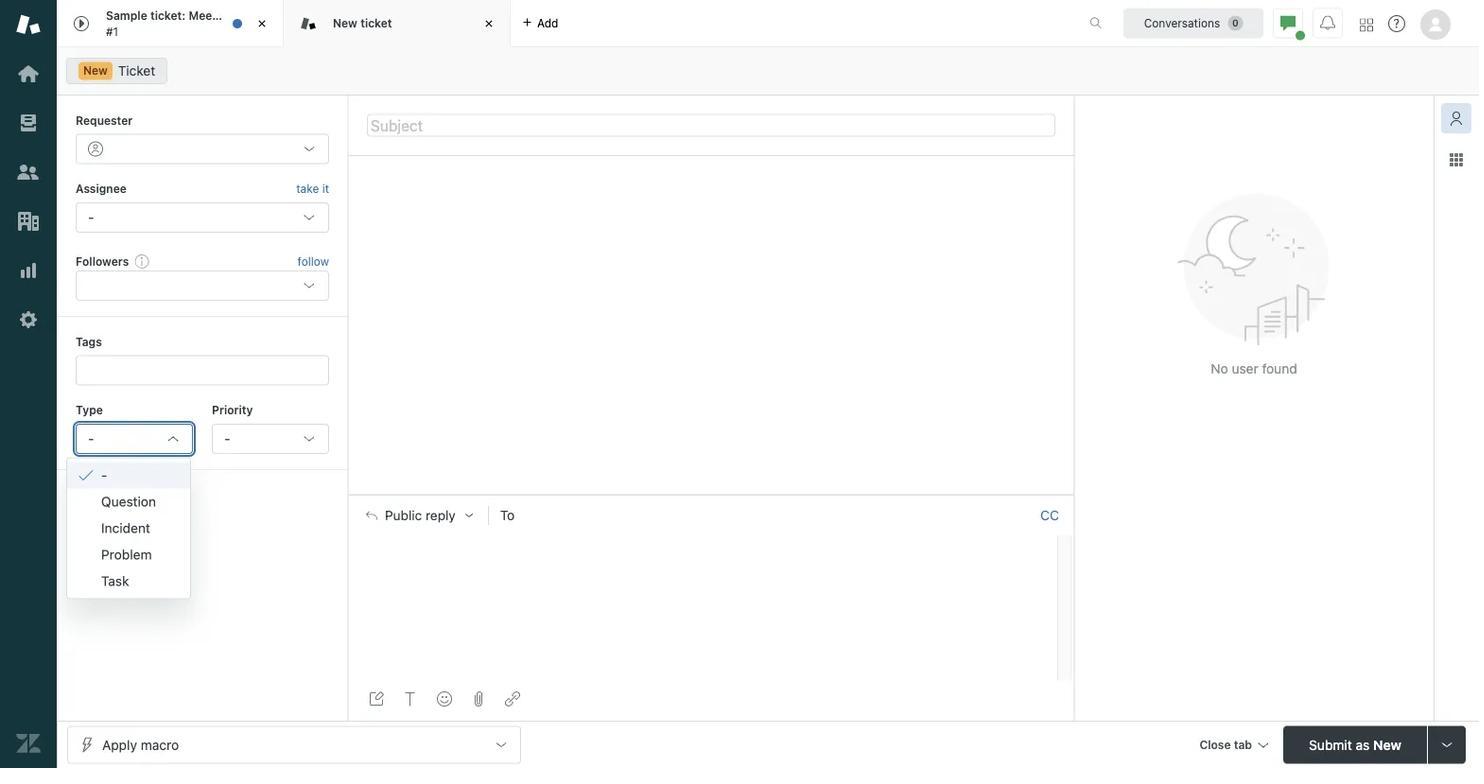 Task type: describe. For each thing, give the bounding box(es) containing it.
requester
[[76, 114, 133, 127]]

minimize composer image
[[704, 487, 719, 503]]

found
[[1263, 361, 1298, 377]]

assignee element
[[76, 202, 329, 233]]

no
[[1211, 361, 1229, 377]]

organizations image
[[16, 209, 41, 234]]

insert emojis image
[[437, 692, 452, 707]]

follow
[[298, 255, 329, 268]]

requester element
[[76, 134, 329, 164]]

apply macro
[[102, 737, 179, 753]]

- down type
[[88, 431, 94, 447]]

follow button
[[298, 253, 329, 270]]

it
[[322, 182, 329, 195]]

question option
[[67, 489, 190, 515]]

add attachment image
[[471, 692, 486, 707]]

reply
[[426, 508, 456, 523]]

sample
[[106, 9, 147, 22]]

format text image
[[403, 692, 418, 707]]

- inside assignee element
[[88, 209, 94, 225]]

apply
[[102, 737, 137, 753]]

ticket inside new ticket tab
[[361, 16, 392, 30]]

zendesk support image
[[16, 12, 41, 37]]

get help image
[[1389, 15, 1406, 32]]

add
[[537, 17, 559, 30]]

add link (cmd k) image
[[505, 692, 520, 707]]

public reply button
[[349, 496, 488, 536]]

add button
[[511, 0, 570, 46]]

close tab button
[[1192, 726, 1276, 767]]

1 close image from the left
[[253, 14, 272, 33]]

new ticket
[[333, 16, 392, 30]]

views image
[[16, 111, 41, 135]]

- button for type
[[76, 424, 193, 454]]

problem option
[[67, 542, 190, 568]]

ticket
[[118, 63, 155, 79]]

close image inside new ticket tab
[[480, 14, 499, 33]]

new ticket tab
[[284, 0, 511, 47]]

macro
[[141, 737, 179, 753]]

type list box
[[66, 458, 191, 599]]

close tab
[[1200, 738, 1253, 752]]

take
[[296, 182, 319, 195]]

followers element
[[76, 271, 329, 301]]

tabs tab list
[[57, 0, 1070, 47]]

- down priority
[[224, 431, 230, 447]]

no user found
[[1211, 361, 1298, 377]]

followers
[[76, 254, 129, 268]]

cc button
[[1041, 507, 1060, 524]]

question
[[101, 494, 156, 510]]



Task type: locate. For each thing, give the bounding box(es) containing it.
incident option
[[67, 515, 190, 542]]

admin image
[[16, 307, 41, 332]]

2 horizontal spatial new
[[1374, 737, 1402, 753]]

0 vertical spatial new
[[333, 16, 358, 30]]

the
[[220, 9, 238, 22]]

- up question
[[101, 467, 107, 483]]

zendesk products image
[[1361, 18, 1374, 32]]

type
[[76, 404, 103, 417]]

conversations
[[1145, 17, 1221, 30]]

apps image
[[1450, 152, 1465, 167]]

priority
[[212, 404, 253, 417]]

tab
[[1234, 738, 1253, 752]]

cc
[[1041, 508, 1060, 523]]

incident
[[101, 520, 150, 536]]

get started image
[[16, 61, 41, 86]]

meet
[[189, 9, 217, 22]]

reporting image
[[16, 258, 41, 283]]

new
[[333, 16, 358, 30], [83, 64, 108, 77], [1374, 737, 1402, 753]]

sample ticket: meet the ticket #1
[[106, 9, 273, 38]]

- option
[[67, 462, 190, 489]]

draft mode image
[[369, 692, 384, 707]]

close image
[[253, 14, 272, 33], [480, 14, 499, 33]]

2 - button from the left
[[212, 424, 329, 454]]

0 horizontal spatial close image
[[253, 14, 272, 33]]

take it button
[[296, 179, 329, 198]]

ticket
[[241, 9, 273, 22], [361, 16, 392, 30]]

as
[[1356, 737, 1370, 753]]

zendesk image
[[16, 731, 41, 756]]

ticket:
[[150, 9, 186, 22]]

problem
[[101, 547, 152, 563]]

new for new
[[83, 64, 108, 77]]

- button up - "option"
[[76, 424, 193, 454]]

secondary element
[[57, 52, 1480, 90]]

Subject field
[[367, 114, 1056, 137]]

-
[[88, 209, 94, 225], [88, 431, 94, 447], [224, 431, 230, 447], [101, 467, 107, 483]]

close image right the
[[253, 14, 272, 33]]

task option
[[67, 568, 190, 595]]

tab
[[57, 0, 284, 47]]

submit as new
[[1310, 737, 1402, 753]]

public
[[385, 508, 422, 523]]

notifications image
[[1321, 16, 1336, 31]]

new for new ticket
[[333, 16, 358, 30]]

2 vertical spatial new
[[1374, 737, 1402, 753]]

new inside tab
[[333, 16, 358, 30]]

1 horizontal spatial - button
[[212, 424, 329, 454]]

to
[[500, 508, 515, 523]]

- button
[[76, 424, 193, 454], [212, 424, 329, 454]]

- down 'assignee'
[[88, 209, 94, 225]]

new inside secondary element
[[83, 64, 108, 77]]

0 horizontal spatial - button
[[76, 424, 193, 454]]

1 - button from the left
[[76, 424, 193, 454]]

close image left add popup button
[[480, 14, 499, 33]]

assignee
[[76, 182, 127, 195]]

ticket inside the sample ticket: meet the ticket #1
[[241, 9, 273, 22]]

conversations button
[[1124, 8, 1264, 38]]

- inside - "option"
[[101, 467, 107, 483]]

1 horizontal spatial ticket
[[361, 16, 392, 30]]

0 horizontal spatial ticket
[[241, 9, 273, 22]]

public reply
[[385, 508, 456, 523]]

displays possible ticket submission types image
[[1440, 738, 1455, 753]]

info on adding followers image
[[135, 254, 150, 269]]

1 vertical spatial new
[[83, 64, 108, 77]]

tags
[[76, 335, 102, 348]]

task
[[101, 573, 129, 589]]

1 horizontal spatial close image
[[480, 14, 499, 33]]

#1
[[106, 25, 118, 38]]

close
[[1200, 738, 1231, 752]]

user
[[1232, 361, 1259, 377]]

customers image
[[16, 160, 41, 184]]

main element
[[0, 0, 57, 768]]

- button down priority
[[212, 424, 329, 454]]

2 close image from the left
[[480, 14, 499, 33]]

submit
[[1310, 737, 1353, 753]]

tab containing sample ticket: meet the ticket
[[57, 0, 284, 47]]

take it
[[296, 182, 329, 195]]

1 horizontal spatial new
[[333, 16, 358, 30]]

0 horizontal spatial new
[[83, 64, 108, 77]]

button displays agent's chat status as online. image
[[1281, 16, 1296, 31]]

customer context image
[[1450, 111, 1465, 126]]

- button for priority
[[212, 424, 329, 454]]



Task type: vqa. For each thing, say whether or not it's contained in the screenshot.
the left responses
no



